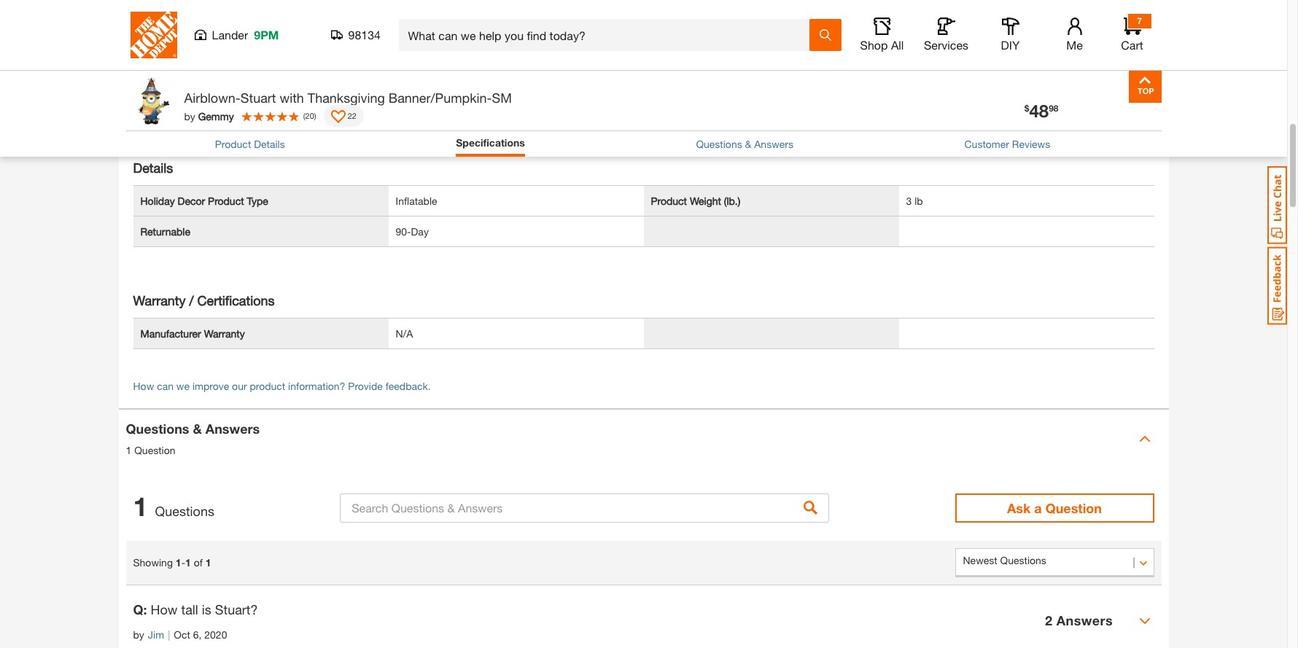 Task type: describe. For each thing, give the bounding box(es) containing it.
90-
[[396, 225, 411, 237]]

20
[[305, 111, 314, 120]]

sm
[[492, 90, 512, 106]]

showing 1 - 1 of 1
[[133, 556, 211, 569]]

thanksgiving
[[308, 90, 385, 106]]

98134 button
[[331, 28, 381, 42]]

& for questions & answers 1 question
[[193, 421, 202, 437]]

questions for questions & answers 1 question
[[126, 421, 189, 437]]

product details
[[215, 138, 285, 150]]

1 vertical spatial how
[[151, 601, 178, 617]]

is
[[202, 601, 211, 617]]

48
[[1029, 101, 1049, 121]]

with
[[280, 90, 304, 106]]

$
[[1024, 103, 1029, 114]]

7
[[1137, 15, 1142, 26]]

(lb.)
[[724, 194, 741, 207]]

29.13
[[396, 62, 421, 74]]

product width (in.)
[[140, 92, 225, 105]]

jim button
[[148, 627, 164, 642]]

19.69 in
[[396, 92, 432, 105]]

n/a
[[396, 327, 413, 339]]

questions inside 1 questions
[[155, 503, 214, 519]]

a
[[1034, 500, 1042, 516]]

by gemmy
[[184, 110, 234, 122]]

customer
[[964, 138, 1009, 150]]

question inside ask a question button
[[1046, 500, 1102, 516]]

airblown-
[[184, 90, 241, 106]]

diy
[[1001, 38, 1020, 52]]

lander 9pm
[[212, 28, 279, 42]]

9pm
[[254, 28, 279, 42]]

of
[[194, 556, 203, 569]]

cart 7
[[1121, 15, 1143, 52]]

product for product height (in.)
[[651, 62, 687, 74]]

What can we help you find today? search field
[[408, 20, 808, 50]]

manufacturer
[[140, 327, 201, 339]]

holiday decor product type
[[140, 194, 268, 207]]

customer reviews
[[964, 138, 1050, 150]]

answers for questions & answers 1 question
[[206, 421, 260, 437]]

information?
[[288, 380, 345, 392]]

our
[[232, 380, 247, 392]]

type
[[247, 194, 268, 207]]

by for by gemmy
[[184, 110, 195, 122]]

1 horizontal spatial details
[[254, 138, 285, 150]]

we
[[176, 380, 190, 392]]

manufacturer warranty
[[140, 327, 245, 339]]

airblown-stuart with thanksgiving banner/pumpkin-sm
[[184, 90, 512, 106]]

can
[[157, 380, 174, 392]]

product for product details
[[215, 138, 251, 150]]

shop
[[860, 38, 888, 52]]

by jim | oct 6, 2020
[[133, 628, 227, 641]]

-
[[181, 556, 185, 569]]

lander
[[212, 28, 248, 42]]

stuart
[[241, 90, 276, 106]]

product depth (in.)
[[140, 62, 226, 74]]

live chat image
[[1267, 166, 1287, 244]]

gemmy
[[198, 110, 234, 122]]

specifications
[[456, 136, 525, 149]]

0 vertical spatial how
[[133, 380, 154, 392]]

1 horizontal spatial warranty
[[204, 327, 245, 339]]

q: how tall is stuart?
[[133, 601, 258, 617]]

holiday
[[140, 194, 175, 207]]

stuart?
[[215, 601, 258, 617]]

day
[[411, 225, 429, 237]]

22 button
[[324, 105, 364, 127]]

( 20 )
[[303, 111, 316, 120]]

inflatable
[[396, 194, 437, 207]]

certifications
[[197, 292, 275, 308]]

19.69
[[396, 92, 421, 105]]

2 vertical spatial answers
[[1057, 613, 1113, 629]]

product left type
[[208, 194, 244, 207]]

warranty / certifications
[[133, 292, 275, 308]]

in for 19.69 in
[[424, 92, 432, 105]]

oct
[[174, 628, 190, 641]]

(in.) for product width (in.)
[[209, 92, 225, 105]]

tall
[[181, 601, 198, 617]]

(in.) for product height (in.)
[[723, 62, 739, 74]]

22
[[348, 111, 357, 120]]

by for by jim | oct 6, 2020
[[133, 628, 144, 641]]

cart
[[1121, 38, 1143, 52]]

$ 48 98
[[1024, 101, 1059, 121]]

|
[[168, 628, 170, 641]]

the home depot logo image
[[130, 12, 177, 58]]

90-day
[[396, 225, 429, 237]]



Task type: locate. For each thing, give the bounding box(es) containing it.
questions inside questions & answers 1 question
[[126, 421, 189, 437]]

question right a
[[1046, 500, 1102, 516]]

1 inside questions & answers 1 question
[[126, 444, 131, 457]]

how can we improve our product information? provide feedback.
[[133, 380, 431, 392]]

(in.) up gemmy
[[209, 92, 225, 105]]

provide
[[348, 380, 383, 392]]

& inside questions & answers 1 question
[[193, 421, 202, 437]]

reviews
[[1012, 138, 1050, 150]]

questions & answers button
[[696, 136, 793, 152], [696, 136, 793, 152]]

1 horizontal spatial question
[[1046, 500, 1102, 516]]

0 horizontal spatial warranty
[[133, 292, 186, 308]]

returnable
[[140, 225, 190, 237]]

0 horizontal spatial details
[[133, 159, 173, 175]]

product for product width (in.)
[[140, 92, 177, 105]]

product
[[140, 62, 177, 74], [651, 62, 687, 74], [140, 92, 177, 105], [215, 138, 251, 150], [208, 194, 244, 207], [651, 194, 687, 207]]

2 answers
[[1045, 613, 1113, 629]]

product left width
[[140, 92, 177, 105]]

by left the jim "button"
[[133, 628, 144, 641]]

details
[[254, 138, 285, 150], [133, 159, 173, 175]]

/
[[189, 292, 194, 308]]

by
[[184, 110, 195, 122], [133, 628, 144, 641]]

1 vertical spatial question
[[1046, 500, 1102, 516]]

dimensions
[[133, 27, 202, 43]]

29.13 in
[[396, 62, 432, 74]]

2020
[[204, 628, 227, 641]]

product down the home depot logo
[[140, 62, 177, 74]]

caret image
[[1139, 433, 1150, 444], [1139, 615, 1150, 627]]

customer reviews button
[[964, 136, 1050, 152], [964, 136, 1050, 152]]

questions up '-'
[[155, 503, 214, 519]]

1 vertical spatial warranty
[[204, 327, 245, 339]]

diy button
[[987, 18, 1034, 53]]

2 vertical spatial questions
[[155, 503, 214, 519]]

questions for questions & answers
[[696, 138, 742, 150]]

product down gemmy
[[215, 138, 251, 150]]

0 vertical spatial caret image
[[1139, 433, 1150, 444]]

warranty down certifications
[[204, 327, 245, 339]]

in right 42.13
[[934, 62, 942, 74]]

product left the weight
[[651, 194, 687, 207]]

0 vertical spatial warranty
[[133, 292, 186, 308]]

1 horizontal spatial &
[[745, 138, 751, 150]]

0 horizontal spatial answers
[[206, 421, 260, 437]]

6,
[[193, 628, 202, 641]]

(in.) right height at the right of page
[[723, 62, 739, 74]]

all
[[891, 38, 904, 52]]

in for 29.13 in
[[424, 62, 432, 74]]

98
[[1049, 103, 1059, 114]]

questions up (lb.)
[[696, 138, 742, 150]]

(in.) for product depth (in.)
[[210, 62, 226, 74]]

questions
[[696, 138, 742, 150], [126, 421, 189, 437], [155, 503, 214, 519]]

1 vertical spatial caret image
[[1139, 615, 1150, 627]]

questions & answers 1 question
[[126, 421, 260, 457]]

how can we improve our product information? provide feedback. link
[[133, 380, 431, 392]]

(in.) right depth
[[210, 62, 226, 74]]

weight
[[690, 194, 721, 207]]

& for questions & answers
[[745, 138, 751, 150]]

2 horizontal spatial answers
[[1057, 613, 1113, 629]]

width
[[179, 92, 206, 105]]

questions down 'can' at the left of the page
[[126, 421, 189, 437]]

0 horizontal spatial by
[[133, 628, 144, 641]]

(
[[303, 111, 305, 120]]

1 caret image from the top
[[1139, 433, 1150, 444]]

me
[[1066, 38, 1083, 52]]

caret image for 1
[[1139, 433, 1150, 444]]

warranty
[[133, 292, 186, 308], [204, 327, 245, 339]]

lb
[[915, 194, 923, 207]]

2 caret image from the top
[[1139, 615, 1150, 627]]

me button
[[1051, 18, 1098, 53]]

0 vertical spatial questions
[[696, 138, 742, 150]]

how left 'can' at the left of the page
[[133, 380, 154, 392]]

feedback link image
[[1267, 246, 1287, 325]]

1 questions
[[133, 490, 214, 522]]

0 vertical spatial details
[[254, 138, 285, 150]]

)
[[314, 111, 316, 120]]

specifications button
[[456, 135, 525, 153], [456, 135, 525, 150]]

42.13
[[906, 62, 932, 74]]

product
[[250, 380, 285, 392]]

98134
[[348, 28, 381, 42]]

details down stuart at top left
[[254, 138, 285, 150]]

product details button
[[215, 136, 285, 152], [215, 136, 285, 152]]

by down width
[[184, 110, 195, 122]]

feedback.
[[386, 380, 431, 392]]

question up 1 questions
[[134, 444, 175, 457]]

0 horizontal spatial question
[[134, 444, 175, 457]]

0 vertical spatial &
[[745, 138, 751, 150]]

product weight (lb.)
[[651, 194, 741, 207]]

42.13 in
[[906, 62, 942, 74]]

in for 42.13 in
[[934, 62, 942, 74]]

how
[[133, 380, 154, 392], [151, 601, 178, 617]]

0 vertical spatial question
[[134, 444, 175, 457]]

shop all button
[[859, 18, 905, 53]]

shop all
[[860, 38, 904, 52]]

product for product weight (lb.)
[[651, 194, 687, 207]]

answers for questions & answers
[[754, 138, 793, 150]]

answers inside questions & answers 1 question
[[206, 421, 260, 437]]

ask
[[1007, 500, 1031, 516]]

(in.)
[[210, 62, 226, 74], [723, 62, 739, 74], [209, 92, 225, 105]]

1 horizontal spatial by
[[184, 110, 195, 122]]

warranty left /
[[133, 292, 186, 308]]

3 lb
[[906, 194, 923, 207]]

0 horizontal spatial &
[[193, 421, 202, 437]]

in
[[424, 62, 432, 74], [934, 62, 942, 74], [424, 92, 432, 105]]

product left height at the right of page
[[651, 62, 687, 74]]

height
[[690, 62, 720, 74]]

caret image for 2 answers
[[1139, 615, 1150, 627]]

in right 19.69
[[424, 92, 432, 105]]

1 vertical spatial questions
[[126, 421, 189, 437]]

0 vertical spatial by
[[184, 110, 195, 122]]

1 vertical spatial &
[[193, 421, 202, 437]]

decor
[[178, 194, 205, 207]]

2
[[1045, 613, 1053, 629]]

questions & answers
[[696, 138, 793, 150]]

ask a question
[[1007, 500, 1102, 516]]

answers
[[754, 138, 793, 150], [206, 421, 260, 437], [1057, 613, 1113, 629]]

1 vertical spatial answers
[[206, 421, 260, 437]]

services button
[[923, 18, 970, 53]]

details up holiday
[[133, 159, 173, 175]]

display image
[[331, 110, 345, 125]]

product height (in.)
[[651, 62, 739, 74]]

ask a question button
[[955, 493, 1154, 523]]

1 vertical spatial details
[[133, 159, 173, 175]]

services
[[924, 38, 968, 52]]

product for product depth (in.)
[[140, 62, 177, 74]]

product image image
[[129, 77, 177, 125]]

how right q:
[[151, 601, 178, 617]]

1 horizontal spatial answers
[[754, 138, 793, 150]]

0 vertical spatial answers
[[754, 138, 793, 150]]

top button
[[1129, 70, 1161, 103]]

Search Questions & Answers text field
[[340, 493, 829, 523]]

in right 29.13
[[424, 62, 432, 74]]

improve
[[192, 380, 229, 392]]

question inside questions & answers 1 question
[[134, 444, 175, 457]]

3
[[906, 194, 912, 207]]

1 vertical spatial by
[[133, 628, 144, 641]]



Task type: vqa. For each thing, say whether or not it's contained in the screenshot.
,
no



